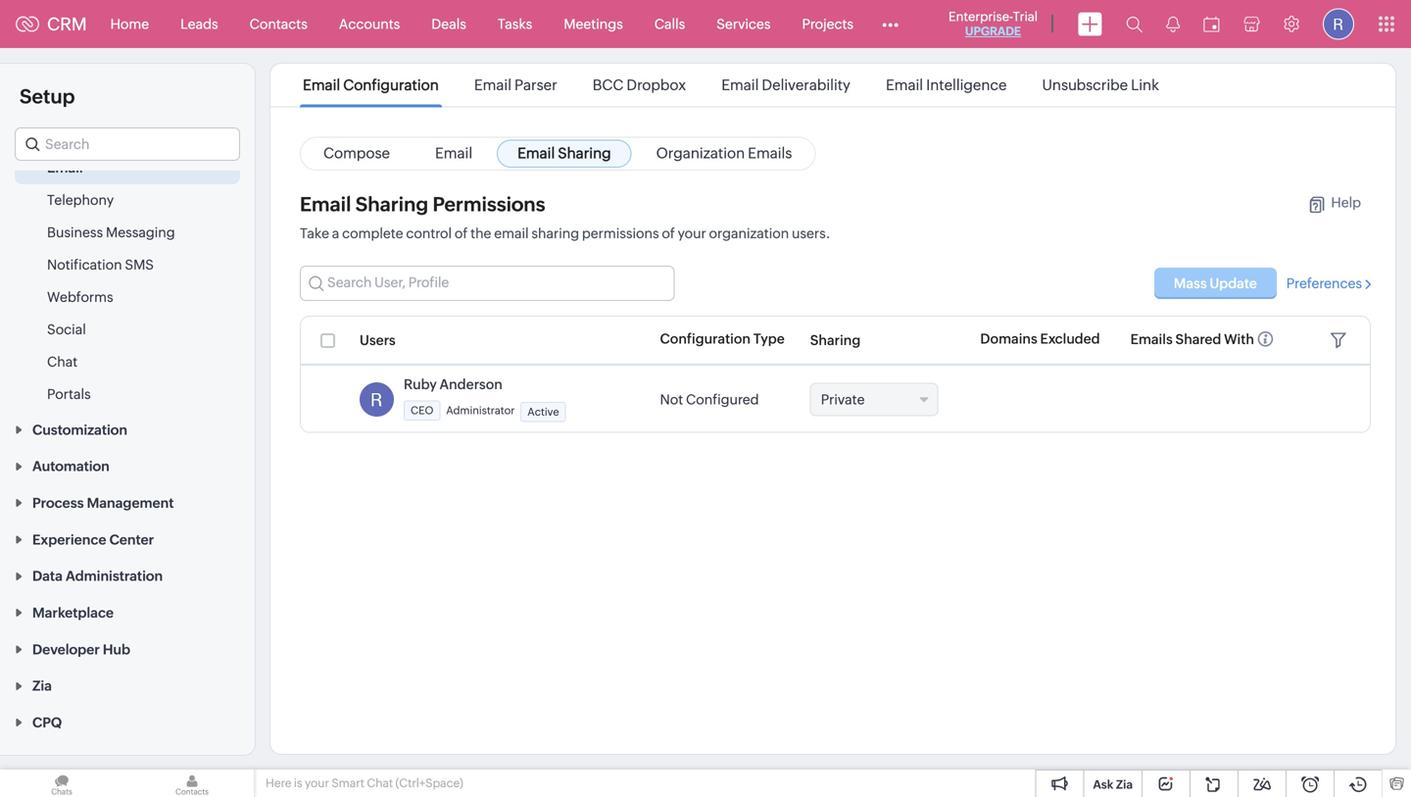 Task type: locate. For each thing, give the bounding box(es) containing it.
1 horizontal spatial your
[[678, 225, 707, 241]]

signals image
[[1167, 16, 1180, 32]]

business messaging
[[47, 225, 175, 240]]

0 horizontal spatial of
[[455, 225, 468, 241]]

1 vertical spatial your
[[305, 776, 329, 790]]

1 vertical spatial none field
[[300, 266, 675, 301]]

1 horizontal spatial emails
[[1131, 331, 1173, 347]]

contacts
[[250, 16, 308, 32]]

0 horizontal spatial none field
[[15, 127, 240, 161]]

notification sms
[[47, 257, 154, 273]]

2 vertical spatial sharing
[[811, 332, 861, 348]]

portals
[[47, 386, 91, 402]]

email parser link
[[471, 76, 561, 94]]

0 horizontal spatial sharing
[[356, 193, 428, 216]]

of right permissions
[[662, 225, 675, 241]]

developer
[[32, 642, 100, 657]]

region containing email
[[0, 152, 255, 411]]

enterprise-trial upgrade
[[949, 9, 1038, 38]]

accounts
[[339, 16, 400, 32]]

0 vertical spatial none field
[[15, 127, 240, 161]]

domains
[[981, 331, 1038, 347]]

private
[[821, 391, 865, 407]]

your left organization on the right top of the page
[[678, 225, 707, 241]]

email up "email sharing permissions"
[[435, 145, 473, 162]]

telephony link
[[47, 190, 114, 210]]

none field down the
[[300, 266, 675, 301]]

chat inside region
[[47, 354, 78, 370]]

chat down social
[[47, 354, 78, 370]]

email down contacts at the top left of the page
[[303, 76, 340, 94]]

email left parser
[[474, 76, 512, 94]]

None field
[[15, 127, 240, 161], [300, 266, 675, 301]]

0 horizontal spatial chat
[[47, 354, 78, 370]]

1 vertical spatial configuration
[[660, 331, 751, 347]]

home link
[[95, 0, 165, 48]]

bcc dropbox
[[593, 76, 686, 94]]

accounts link
[[323, 0, 416, 48]]

email inside email sharing link
[[518, 145, 555, 162]]

anderson
[[440, 376, 503, 392]]

email
[[303, 76, 340, 94], [474, 76, 512, 94], [722, 76, 759, 94], [886, 76, 924, 94], [435, 145, 473, 162], [518, 145, 555, 162], [47, 160, 83, 175], [300, 193, 351, 216]]

none field search
[[15, 127, 240, 161]]

not configured
[[660, 391, 759, 407]]

list
[[285, 64, 1177, 106]]

email parser
[[474, 76, 558, 94]]

configuration up not configured
[[660, 331, 751, 347]]

1 horizontal spatial sharing
[[558, 145, 611, 162]]

email up 'a'
[[300, 193, 351, 216]]

unsubscribe
[[1043, 76, 1128, 94]]

unsubscribe link link
[[1040, 76, 1163, 94]]

email for email sharing
[[518, 145, 555, 162]]

email for email deliverability
[[722, 76, 759, 94]]

data administration button
[[0, 557, 255, 594]]

create menu element
[[1067, 0, 1115, 48]]

user dp image
[[360, 382, 394, 416]]

upgrade
[[966, 25, 1022, 38]]

none field up telephony link
[[15, 127, 240, 161]]

0 vertical spatial emails
[[748, 145, 793, 162]]

domains excluded
[[981, 331, 1101, 347]]

1 horizontal spatial none field
[[300, 266, 675, 301]]

emails right organization
[[748, 145, 793, 162]]

profile element
[[1312, 0, 1367, 48]]

0 vertical spatial configuration
[[343, 76, 439, 94]]

emails left shared
[[1131, 331, 1173, 347]]

search image
[[1126, 16, 1143, 32]]

1 vertical spatial chat
[[367, 776, 393, 790]]

2 of from the left
[[662, 225, 675, 241]]

0 vertical spatial sharing
[[558, 145, 611, 162]]

unsubscribe link
[[1043, 76, 1160, 94]]

region
[[0, 152, 255, 411]]

1 vertical spatial sharing
[[356, 193, 428, 216]]

email down services
[[722, 76, 759, 94]]

calls
[[655, 16, 686, 32]]

ask
[[1094, 778, 1114, 791]]

developer hub
[[32, 642, 130, 657]]

calendar image
[[1204, 16, 1221, 32]]

email intelligence link
[[883, 76, 1010, 94]]

0 vertical spatial chat
[[47, 354, 78, 370]]

experience
[[32, 532, 106, 547]]

email link up telephony link
[[47, 158, 83, 177]]

deals link
[[416, 0, 482, 48]]

1 vertical spatial zia
[[1117, 778, 1133, 791]]

1 horizontal spatial configuration
[[660, 331, 751, 347]]

zia right the ask
[[1117, 778, 1133, 791]]

bcc
[[593, 76, 624, 94]]

projects link
[[787, 0, 870, 48]]

your right is
[[305, 776, 329, 790]]

smart
[[332, 776, 365, 790]]

compose
[[324, 145, 390, 162]]

ask zia
[[1094, 778, 1133, 791]]

permissions
[[582, 225, 659, 241]]

social link
[[47, 320, 86, 339]]

0 horizontal spatial email link
[[47, 158, 83, 177]]

1 horizontal spatial of
[[662, 225, 675, 241]]

business
[[47, 225, 103, 240]]

intelligence
[[927, 76, 1007, 94]]

email link up "email sharing permissions"
[[415, 140, 493, 168]]

zia up cpq on the left of page
[[32, 678, 52, 694]]

of
[[455, 225, 468, 241], [662, 225, 675, 241]]

leads link
[[165, 0, 234, 48]]

0 horizontal spatial emails
[[748, 145, 793, 162]]

your
[[678, 225, 707, 241], [305, 776, 329, 790]]

email sharing link
[[497, 140, 632, 168]]

help
[[1332, 195, 1362, 210]]

chat right smart
[[367, 776, 393, 790]]

shared
[[1176, 331, 1222, 347]]

deliverability
[[762, 76, 851, 94]]

data administration
[[32, 568, 163, 584]]

create menu image
[[1078, 12, 1103, 36]]

.
[[826, 225, 831, 241]]

profile image
[[1324, 8, 1355, 40]]

sharing down bcc
[[558, 145, 611, 162]]

email left the intelligence
[[886, 76, 924, 94]]

enterprise-
[[949, 9, 1013, 24]]

sharing for email sharing permissions
[[356, 193, 428, 216]]

0 horizontal spatial zia
[[32, 678, 52, 694]]

telephony
[[47, 192, 114, 208]]

email deliverability
[[722, 76, 851, 94]]

experience center
[[32, 532, 154, 547]]

sharing up private
[[811, 332, 861, 348]]

email for email parser
[[474, 76, 512, 94]]

Search User, Profile text field
[[327, 275, 652, 292]]

automation
[[32, 459, 110, 474]]

process
[[32, 495, 84, 511]]

crm
[[47, 14, 87, 34]]

preferences
[[1287, 275, 1363, 291]]

sharing up complete
[[356, 193, 428, 216]]

1 of from the left
[[455, 225, 468, 241]]

Private field
[[811, 383, 939, 416]]

email inside the email link
[[435, 145, 473, 162]]

zia
[[32, 678, 52, 694], [1117, 778, 1133, 791]]

configuration down accounts
[[343, 76, 439, 94]]

configuration
[[343, 76, 439, 94], [660, 331, 751, 347]]

administrator
[[446, 404, 515, 417]]

sms
[[125, 257, 154, 273]]

email down parser
[[518, 145, 555, 162]]

webforms link
[[47, 287, 113, 307]]

of left the
[[455, 225, 468, 241]]

email link
[[415, 140, 493, 168], [47, 158, 83, 177]]

type
[[754, 331, 785, 347]]

0 vertical spatial zia
[[32, 678, 52, 694]]

customization button
[[0, 411, 255, 447]]

with
[[1225, 331, 1255, 347]]

email up telephony link
[[47, 160, 83, 175]]



Task type: describe. For each thing, give the bounding box(es) containing it.
automation button
[[0, 447, 255, 484]]

process management button
[[0, 484, 255, 521]]

2 horizontal spatial sharing
[[811, 332, 861, 348]]

list containing email configuration
[[285, 64, 1177, 106]]

take
[[300, 225, 329, 241]]

a
[[332, 225, 340, 241]]

process management
[[32, 495, 174, 511]]

zia inside dropdown button
[[32, 678, 52, 694]]

dropbox
[[627, 76, 686, 94]]

hub
[[103, 642, 130, 657]]

email for email sharing permissions
[[300, 193, 351, 216]]

email for email intelligence
[[886, 76, 924, 94]]

1 vertical spatial emails
[[1131, 331, 1173, 347]]

excluded
[[1041, 331, 1101, 347]]

tasks
[[498, 16, 533, 32]]

ruby
[[404, 376, 437, 392]]

email inside region
[[47, 160, 83, 175]]

none field search user, profile
[[300, 266, 675, 301]]

email deliverability link
[[719, 76, 854, 94]]

contacts image
[[130, 770, 254, 797]]

chat link
[[47, 352, 78, 372]]

notification sms link
[[47, 255, 154, 275]]

leads
[[181, 16, 218, 32]]

management
[[87, 495, 174, 511]]

ruby anderson
[[404, 376, 503, 392]]

sharing
[[532, 225, 579, 241]]

organization emails
[[657, 145, 793, 162]]

sharing for email sharing
[[558, 145, 611, 162]]

1 horizontal spatial chat
[[367, 776, 393, 790]]

is
[[294, 776, 303, 790]]

1 horizontal spatial zia
[[1117, 778, 1133, 791]]

here is your smart chat (ctrl+space)
[[266, 776, 463, 790]]

configuration type
[[660, 331, 785, 347]]

developer hub button
[[0, 630, 255, 667]]

bcc dropbox link
[[590, 76, 689, 94]]

organization
[[657, 145, 745, 162]]

organization
[[709, 225, 789, 241]]

portals link
[[47, 384, 91, 404]]

email for email configuration
[[303, 76, 340, 94]]

Search text field
[[16, 128, 239, 160]]

experience center button
[[0, 521, 255, 557]]

compose link
[[303, 140, 411, 168]]

search element
[[1115, 0, 1155, 48]]

emails shared with
[[1131, 331, 1255, 347]]

preferences link
[[1287, 275, 1372, 291]]

signals element
[[1155, 0, 1192, 48]]

setup
[[20, 85, 75, 108]]

(ctrl+space)
[[396, 776, 463, 790]]

parser
[[515, 76, 558, 94]]

email configuration link
[[300, 76, 442, 94]]

tasks link
[[482, 0, 548, 48]]

services
[[717, 16, 771, 32]]

cpq button
[[0, 704, 255, 740]]

zia button
[[0, 667, 255, 704]]

meetings
[[564, 16, 623, 32]]

email sharing
[[518, 145, 611, 162]]

link
[[1131, 76, 1160, 94]]

users
[[360, 332, 396, 348]]

center
[[109, 532, 154, 547]]

marketplace button
[[0, 594, 255, 630]]

ceo
[[411, 404, 434, 417]]

0 vertical spatial your
[[678, 225, 707, 241]]

webforms
[[47, 289, 113, 305]]

email intelligence
[[886, 76, 1007, 94]]

the
[[471, 225, 492, 241]]

control
[[406, 225, 452, 241]]

0 horizontal spatial configuration
[[343, 76, 439, 94]]

trial
[[1013, 9, 1038, 24]]

1 horizontal spatial email link
[[415, 140, 493, 168]]

organization emails link
[[636, 140, 813, 168]]

calls link
[[639, 0, 701, 48]]

business messaging link
[[47, 223, 175, 242]]

chats image
[[0, 770, 124, 797]]

not
[[660, 391, 683, 407]]

email configuration
[[303, 76, 439, 94]]

home
[[110, 16, 149, 32]]

Other Modules field
[[870, 8, 912, 40]]

here
[[266, 776, 292, 790]]

logo image
[[16, 16, 39, 32]]

contacts link
[[234, 0, 323, 48]]

messaging
[[106, 225, 175, 240]]

marketplace
[[32, 605, 114, 621]]

email sharing permissions
[[300, 193, 546, 216]]

0 horizontal spatial your
[[305, 776, 329, 790]]

deals
[[432, 16, 467, 32]]

email for the right the email link
[[435, 145, 473, 162]]

email
[[494, 225, 529, 241]]

services link
[[701, 0, 787, 48]]

permissions
[[433, 193, 546, 216]]



